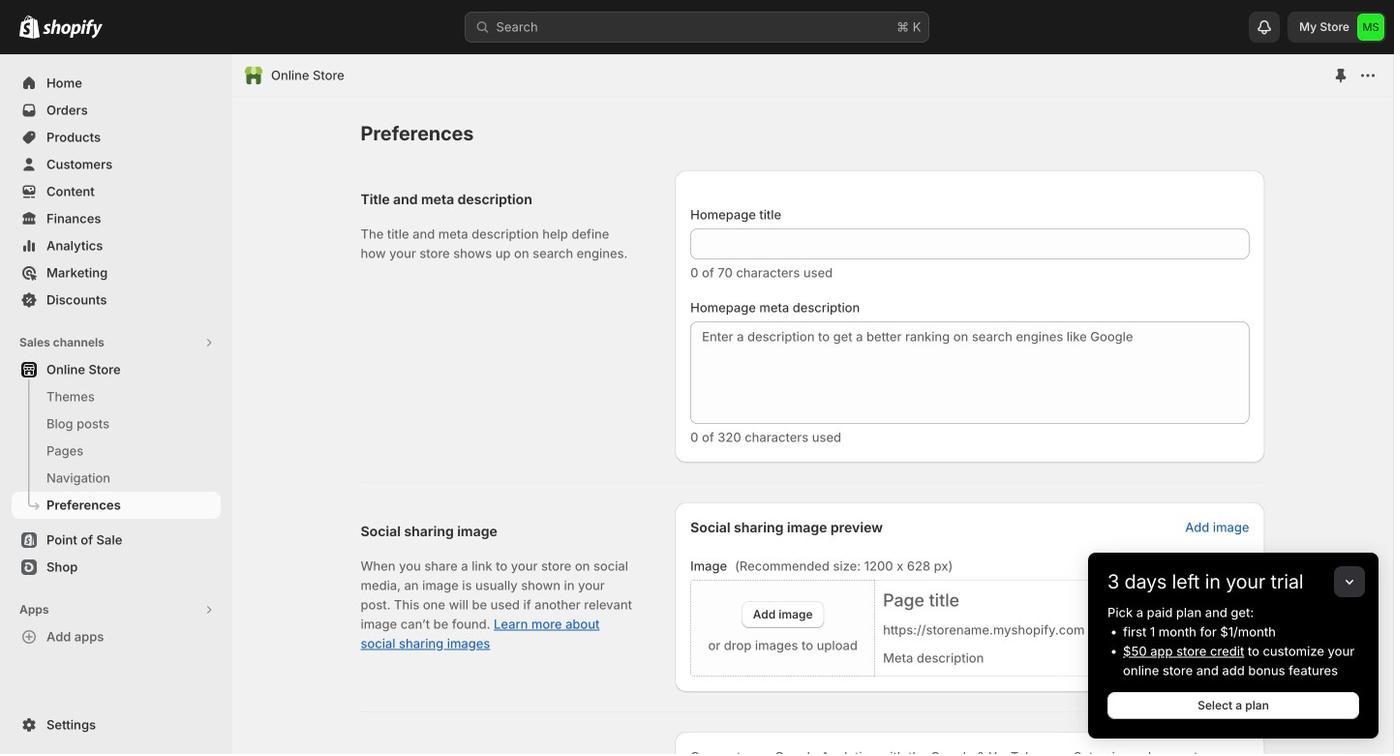 Task type: vqa. For each thing, say whether or not it's contained in the screenshot.
leftmost the 'Shopify' IMAGE
yes



Task type: locate. For each thing, give the bounding box(es) containing it.
online store image
[[244, 66, 263, 85]]

shopify image
[[19, 15, 40, 38]]



Task type: describe. For each thing, give the bounding box(es) containing it.
shopify image
[[43, 19, 103, 38]]

my store image
[[1357, 14, 1385, 41]]



